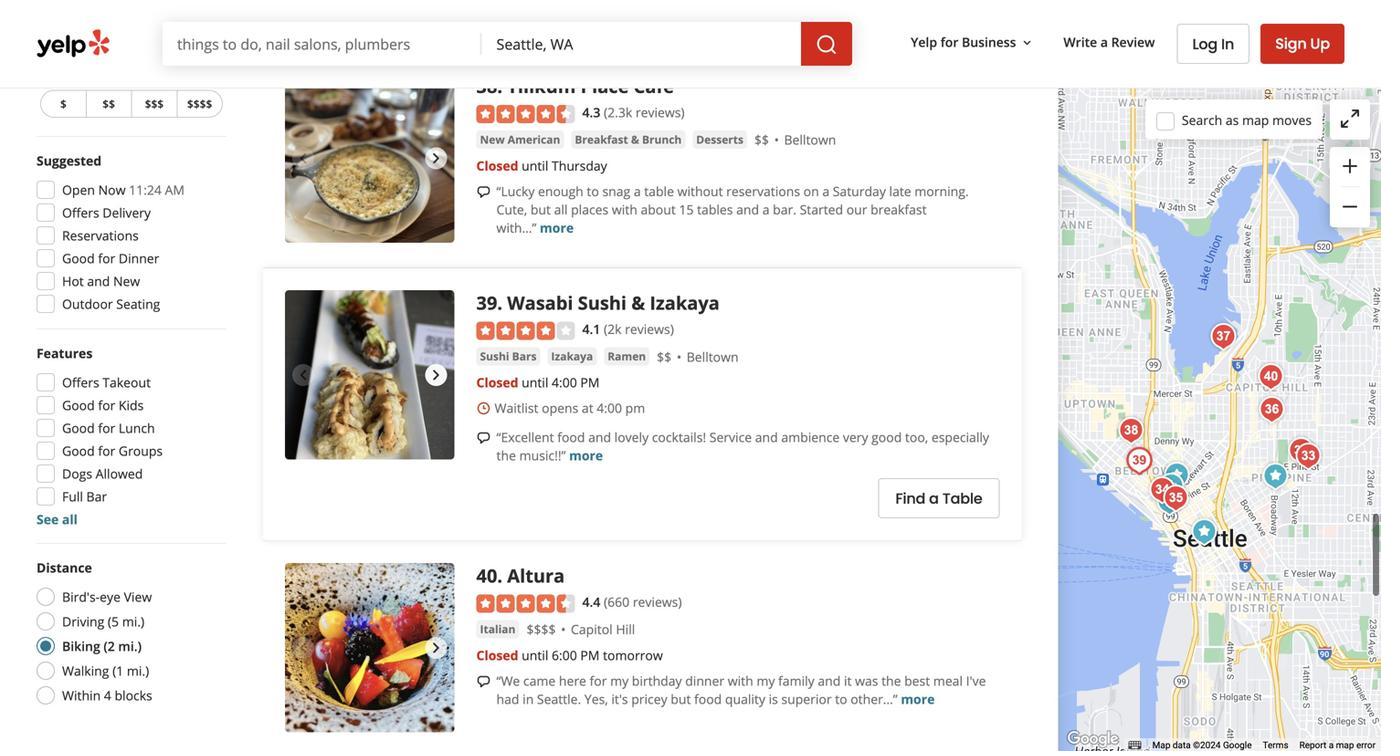 Task type: describe. For each thing, give the bounding box(es) containing it.
storyville coffee company image
[[1151, 484, 1188, 521]]

offers for offers delivery
[[62, 204, 99, 221]]

ben paris image
[[1158, 480, 1194, 517]]

previous image for 40
[[292, 637, 314, 659]]

breakfast & brunch button
[[571, 131, 685, 149]]

4.4
[[582, 594, 600, 611]]

google image
[[1063, 728, 1123, 752]]

it
[[844, 673, 852, 690]]

all inside features group
[[62, 511, 78, 528]]

ramen danbo image
[[1283, 433, 1319, 469]]

reviews) for &
[[625, 321, 674, 338]]

1 my from the left
[[610, 673, 629, 690]]

0 vertical spatial 4:00
[[552, 374, 577, 391]]

more for tilikum
[[540, 219, 574, 237]]

now
[[98, 181, 126, 199]]

bird's-
[[62, 589, 100, 606]]

google
[[1223, 740, 1252, 751]]

and inside 'suggested' group
[[87, 273, 110, 290]]

40
[[476, 564, 497, 589]]

dinner
[[119, 250, 159, 267]]

"lucky enough to snag a table without reservations on a saturday late morning. cute, but all places with about 15 tables and a bar.  started our breakfast with…"
[[496, 183, 969, 237]]

izakaya inside button
[[551, 349, 593, 364]]

keyboard shortcuts image
[[1128, 742, 1141, 750]]

sushi bars button
[[476, 348, 540, 366]]

ramen button
[[604, 348, 650, 366]]

write
[[1064, 33, 1097, 51]]

in
[[523, 691, 534, 708]]

sushi bars
[[480, 349, 537, 364]]

(2.3k
[[604, 104, 632, 121]]

terms link
[[1263, 740, 1288, 751]]

2 my from the left
[[757, 673, 775, 690]]

good for good for kids
[[62, 397, 95, 414]]

meal
[[933, 673, 963, 690]]

at
[[582, 400, 593, 417]]

a right on
[[822, 183, 829, 200]]

good for good for groups
[[62, 443, 95, 460]]

16 speech v2 image
[[476, 431, 491, 446]]

price group
[[37, 61, 227, 121]]

pm
[[625, 400, 645, 417]]

log in
[[1192, 34, 1234, 54]]

desserts link
[[693, 131, 747, 149]]

started
[[800, 201, 843, 218]]

cute,
[[496, 201, 527, 218]]

especially
[[932, 429, 989, 446]]

reservations
[[62, 227, 139, 244]]

and inside "lucky enough to snag a table without reservations on a saturday late morning. cute, but all places with about 15 tables and a bar.  started our breakfast with…"
[[736, 201, 759, 218]]

cafe
[[634, 74, 674, 99]]

4.4 (660 reviews)
[[582, 594, 682, 611]]

xing fu tang image
[[1158, 458, 1195, 494]]

next image
[[425, 637, 447, 659]]

2 vertical spatial reviews)
[[633, 594, 682, 611]]

italian button
[[476, 621, 519, 639]]

starbucks image
[[1186, 514, 1222, 551]]

closed until 6:00 pm tomorrow
[[476, 647, 663, 664]]

and right service
[[755, 429, 778, 446]]

16 chevron down v2 image
[[1020, 35, 1034, 50]]

1 horizontal spatial 4:00
[[597, 400, 622, 417]]

see all button
[[37, 511, 78, 528]]

reservations
[[726, 183, 800, 200]]

suggested group
[[31, 152, 227, 319]]

altura image
[[1253, 359, 1289, 395]]

next image for 39 . wasabi sushi & izakaya
[[425, 364, 447, 386]]

next image for 38 . tilikum place cafe
[[425, 147, 447, 169]]

opens
[[542, 400, 578, 417]]

tilikum place cafe image
[[1113, 413, 1149, 449]]

16 clock v2 image
[[476, 401, 491, 416]]

"lucky
[[496, 183, 535, 200]]

groups
[[119, 443, 163, 460]]

but inside "we came here for my birthday dinner with my family and it was the best meal i've had in seattle. yes, it's pricey but food quality is superior to other…"
[[671, 691, 691, 708]]

belltown for wasabi sushi & izakaya
[[687, 348, 739, 366]]

0 vertical spatial sushi
[[578, 291, 627, 316]]

good for good for dinner
[[62, 250, 95, 267]]

kids
[[119, 397, 144, 414]]

on
[[803, 183, 819, 200]]

4
[[104, 687, 111, 705]]

"we
[[496, 673, 520, 690]]

39 . wasabi sushi & izakaya
[[476, 291, 720, 316]]

mi.) for driving (5 mi.)
[[122, 613, 144, 631]]

previous image
[[292, 147, 314, 169]]

altura
[[507, 564, 565, 589]]

new inside new american button
[[480, 132, 505, 147]]

birthday
[[632, 673, 682, 690]]

capitol hill
[[571, 621, 635, 639]]

as
[[1226, 111, 1239, 129]]

breakfast & brunch link
[[571, 131, 685, 149]]

pm for wasabi
[[580, 374, 600, 391]]

a inside 'write a review' link
[[1100, 33, 1108, 51]]

bird's-eye view
[[62, 589, 152, 606]]

(2
[[104, 638, 115, 655]]

cocktails!
[[652, 429, 706, 446]]

map for moves
[[1242, 111, 1269, 129]]

the inside "excellent food and lovely cocktails! service and ambience very good too, especially the music!!"
[[496, 447, 516, 464]]

(5
[[108, 613, 119, 631]]

too,
[[905, 429, 928, 446]]

new american link
[[476, 131, 564, 149]]

here
[[559, 673, 586, 690]]

zoom in image
[[1339, 155, 1361, 177]]

walking
[[62, 663, 109, 680]]

business
[[962, 33, 1016, 51]]

italian link
[[476, 621, 519, 639]]

slideshow element for 40
[[285, 564, 454, 733]]

waitlist opens at 4:00 pm
[[495, 400, 645, 417]]

ambience
[[781, 429, 840, 446]]

tacos chukis image
[[1253, 392, 1290, 428]]

pm for altura
[[580, 647, 600, 664]]

good for dinner
[[62, 250, 159, 267]]

(660
[[604, 594, 629, 611]]

$$ inside button
[[103, 96, 115, 111]]

breakfast
[[575, 132, 628, 147]]

food inside "excellent food and lovely cocktails! service and ambience very good too, especially the music!!"
[[557, 429, 585, 446]]

izakaya button
[[547, 348, 597, 366]]

good
[[871, 429, 902, 446]]

pricey
[[631, 691, 667, 708]]

expand map image
[[1339, 108, 1361, 130]]

desserts button
[[693, 131, 747, 149]]

new inside 'suggested' group
[[113, 273, 140, 290]]

terms
[[1263, 740, 1288, 751]]

morning.
[[915, 183, 969, 200]]

belltown for tilikum place cafe
[[784, 131, 836, 149]]

$$$$ button
[[177, 90, 223, 118]]

to inside "lucky enough to snag a table without reservations on a saturday late morning. cute, but all places with about 15 tables and a bar.  started our breakfast with…"
[[587, 183, 599, 200]]

3 until from the top
[[522, 647, 548, 664]]

yelp
[[911, 33, 937, 51]]

all inside "lucky enough to snag a table without reservations on a saturday late morning. cute, but all places with about 15 tables and a bar.  started our breakfast with…"
[[554, 201, 568, 218]]

it's
[[611, 691, 628, 708]]

suggested
[[37, 152, 102, 169]]

mi.) for biking (2 mi.)
[[118, 638, 142, 655]]

find
[[895, 489, 925, 509]]

within 4 blocks
[[62, 687, 152, 705]]

food inside "we came here for my birthday dinner with my family and it was the best meal i've had in seattle. yes, it's pricey but food quality is superior to other…"
[[694, 691, 722, 708]]

blocks
[[115, 687, 152, 705]]

search
[[1182, 111, 1222, 129]]

the inside "we came here for my birthday dinner with my family and it was the best meal i've had in seattle. yes, it's pricey but food quality is superior to other…"
[[881, 673, 901, 690]]

saturday
[[833, 183, 886, 200]]

until for sushi
[[522, 374, 548, 391]]

bars
[[512, 349, 537, 364]]

1 horizontal spatial izakaya
[[650, 291, 720, 316]]

superior
[[781, 691, 832, 708]]

was
[[855, 673, 878, 690]]

a down the reservations
[[762, 201, 770, 218]]

features group
[[31, 344, 227, 529]]

$ button
[[40, 90, 86, 118]]

closed until thursday
[[476, 157, 607, 174]]

snag
[[602, 183, 630, 200]]

39
[[476, 291, 497, 316]]

features
[[37, 345, 93, 362]]

wasabi sushi & izakaya link
[[507, 291, 720, 316]]

4.1 star rating image
[[476, 322, 575, 340]]



Task type: vqa. For each thing, say whether or not it's contained in the screenshot.
4.1
yes



Task type: locate. For each thing, give the bounding box(es) containing it.
closed for 38
[[476, 157, 518, 174]]

0 vertical spatial closed
[[476, 157, 518, 174]]

0 vertical spatial the
[[496, 447, 516, 464]]

reviews) for cafe
[[636, 104, 685, 121]]

1 vertical spatial izakaya
[[551, 349, 593, 364]]

4:00 up "opens"
[[552, 374, 577, 391]]

with inside "we came here for my birthday dinner with my family and it was the best meal i've had in seattle. yes, it's pricey but food quality is superior to other…"
[[728, 673, 753, 690]]

0 vertical spatial all
[[554, 201, 568, 218]]

©2024
[[1193, 740, 1221, 751]]

mi.) right (1
[[127, 663, 149, 680]]

2 next image from the top
[[425, 364, 447, 386]]

1 vertical spatial all
[[62, 511, 78, 528]]

closed
[[476, 157, 518, 174], [476, 374, 518, 391], [476, 647, 518, 664]]

0 vertical spatial $$$$
[[187, 96, 212, 111]]

16 speech v2 image
[[476, 185, 491, 199], [476, 675, 491, 689]]

places
[[571, 201, 609, 218]]

3 slideshow element from the top
[[285, 564, 454, 733]]

until for place
[[522, 157, 548, 174]]

more
[[540, 219, 574, 237], [569, 447, 603, 464], [901, 691, 935, 708]]

for down offers takeout
[[98, 397, 115, 414]]

more link
[[540, 219, 574, 237], [569, 447, 603, 464], [901, 691, 935, 708]]

good up hot
[[62, 250, 95, 267]]

0 horizontal spatial but
[[531, 201, 551, 218]]

food down dinner
[[694, 691, 722, 708]]

for down good for lunch
[[98, 443, 115, 460]]

0 horizontal spatial to
[[587, 183, 599, 200]]

1 vertical spatial slideshow element
[[285, 291, 454, 460]]

0 horizontal spatial all
[[62, 511, 78, 528]]

16 speech v2 image for 40
[[476, 675, 491, 689]]

map
[[1242, 111, 1269, 129], [1336, 740, 1354, 751]]

enough
[[538, 183, 583, 200]]

open
[[62, 181, 95, 199]]

quality
[[725, 691, 765, 708]]

1 vertical spatial reviews)
[[625, 321, 674, 338]]

pm
[[580, 374, 600, 391], [580, 647, 600, 664]]

for for dinner
[[98, 250, 115, 267]]

none field address, neighborhood, city, state or zip
[[482, 22, 801, 66]]

1 vertical spatial 4:00
[[597, 400, 622, 417]]

reviews) down cafe
[[636, 104, 685, 121]]

2 vertical spatial closed
[[476, 647, 518, 664]]

and down the reservations
[[736, 201, 759, 218]]

new american button
[[476, 131, 564, 149]]

4 good from the top
[[62, 443, 95, 460]]

$$ button
[[86, 90, 131, 118]]

map for error
[[1336, 740, 1354, 751]]

all right "see"
[[62, 511, 78, 528]]

for down good for kids
[[98, 420, 115, 437]]

until down the bars
[[522, 374, 548, 391]]

2 previous image from the top
[[292, 637, 314, 659]]

0 horizontal spatial map
[[1242, 111, 1269, 129]]

0 vertical spatial $$
[[103, 96, 115, 111]]

16 speech v2 image left "we
[[476, 675, 491, 689]]

offers inside features group
[[62, 374, 99, 391]]

previous image
[[292, 364, 314, 386], [292, 637, 314, 659]]

0 horizontal spatial new
[[113, 273, 140, 290]]

1 vertical spatial with
[[728, 673, 753, 690]]

izakaya down 4.1
[[551, 349, 593, 364]]

to down it
[[835, 691, 847, 708]]

map right as
[[1242, 111, 1269, 129]]

offers delivery
[[62, 204, 151, 221]]

0 horizontal spatial $$
[[103, 96, 115, 111]]

other…"
[[851, 691, 898, 708]]

a right 'snag'
[[634, 183, 641, 200]]

belltown
[[784, 131, 836, 149], [687, 348, 739, 366]]

wasabi sushi & izakaya image
[[1121, 443, 1158, 480]]

for inside "we came here for my birthday dinner with my family and it was the best meal i've had in seattle. yes, it's pricey but food quality is superior to other…"
[[590, 673, 607, 690]]

0 horizontal spatial $$$$
[[187, 96, 212, 111]]

all down "enough"
[[554, 201, 568, 218]]

map
[[1152, 740, 1170, 751]]

. up the 4.1 star rating image at the top
[[497, 291, 502, 316]]

until up came
[[522, 647, 548, 664]]

0 horizontal spatial the
[[496, 447, 516, 464]]

(1
[[112, 663, 124, 680]]

good inside 'suggested' group
[[62, 250, 95, 267]]

0 vertical spatial izakaya
[[650, 291, 720, 316]]

driving
[[62, 613, 104, 631]]

$$ left $$$ button
[[103, 96, 115, 111]]

up
[[1310, 33, 1330, 54]]

more for altura
[[901, 691, 935, 708]]

sushi inside button
[[480, 349, 509, 364]]

very
[[843, 429, 868, 446]]

1 vertical spatial 16 speech v2 image
[[476, 675, 491, 689]]

service
[[709, 429, 752, 446]]

search image
[[816, 34, 838, 56]]

the right was
[[881, 673, 901, 690]]

and left it
[[818, 673, 841, 690]]

mi.)
[[122, 613, 144, 631], [118, 638, 142, 655], [127, 663, 149, 680]]

more link for altura
[[901, 691, 935, 708]]

came
[[523, 673, 556, 690]]

but down "enough"
[[531, 201, 551, 218]]

to inside "we came here for my birthday dinner with my family and it was the best meal i've had in seattle. yes, it's pricey but food quality is superior to other…"
[[835, 691, 847, 708]]

write a review link
[[1056, 26, 1162, 59]]

1 horizontal spatial belltown
[[784, 131, 836, 149]]

1 vertical spatial &
[[631, 291, 645, 316]]

0 horizontal spatial belltown
[[687, 348, 739, 366]]

with down 'snag'
[[612, 201, 637, 218]]

zoom out image
[[1339, 196, 1361, 218]]

1 16 speech v2 image from the top
[[476, 185, 491, 199]]

4.3 (2.3k reviews)
[[582, 104, 685, 121]]

2 vertical spatial slideshow element
[[285, 564, 454, 733]]

eye
[[100, 589, 121, 606]]

biking
[[62, 638, 100, 655]]

and up the outdoor
[[87, 273, 110, 290]]

capitol
[[571, 621, 613, 639]]

driving (5 mi.)
[[62, 613, 144, 631]]

data
[[1173, 740, 1191, 751]]

the down "excellent
[[496, 447, 516, 464]]

1 horizontal spatial $$
[[657, 348, 672, 366]]

1 vertical spatial previous image
[[292, 637, 314, 659]]

0 vertical spatial previous image
[[292, 364, 314, 386]]

waitlist
[[495, 400, 538, 417]]

$$$$ down 4.4 star rating image
[[527, 621, 556, 639]]

0 horizontal spatial my
[[610, 673, 629, 690]]

with inside "lucky enough to snag a table without reservations on a saturday late morning. cute, but all places with about 15 tables and a bar.  started our breakfast with…"
[[612, 201, 637, 218]]

place
[[581, 74, 629, 99]]

1 vertical spatial .
[[497, 291, 502, 316]]

0 horizontal spatial 4:00
[[552, 374, 577, 391]]

2 pm from the top
[[580, 647, 600, 664]]

1 slideshow element from the top
[[285, 74, 454, 243]]

a right report
[[1329, 740, 1334, 751]]

38 . tilikum place cafe
[[476, 74, 674, 99]]

closed down sushi bars link
[[476, 374, 518, 391]]

2 vertical spatial .
[[497, 564, 502, 589]]

within
[[62, 687, 101, 705]]

good up dogs
[[62, 443, 95, 460]]

1 next image from the top
[[425, 147, 447, 169]]

tilikum place cafe link
[[507, 74, 674, 99]]

biscuit bitch image
[[1144, 472, 1180, 509]]

1 vertical spatial closed
[[476, 374, 518, 391]]

2 . from the top
[[497, 291, 502, 316]]

more link for tilikum
[[540, 219, 574, 237]]

reviews) right the (660
[[633, 594, 682, 611]]

1 vertical spatial belltown
[[687, 348, 739, 366]]

see all
[[37, 511, 78, 528]]

for for groups
[[98, 443, 115, 460]]

1 horizontal spatial my
[[757, 673, 775, 690]]

new left the american
[[480, 132, 505, 147]]

0 vertical spatial until
[[522, 157, 548, 174]]

belltown up service
[[687, 348, 739, 366]]

0 vertical spatial slideshow element
[[285, 74, 454, 243]]

address, neighborhood, city, state or zip text field
[[482, 22, 801, 66]]

2 vertical spatial $$
[[657, 348, 672, 366]]

without
[[677, 183, 723, 200]]

$$ for 38 . tilikum place cafe
[[754, 131, 769, 149]]

closed for 40
[[476, 647, 518, 664]]

1 horizontal spatial with
[[728, 673, 753, 690]]

$
[[60, 96, 66, 111]]

wasabi
[[507, 291, 573, 316]]

patagōn image
[[1153, 469, 1189, 505]]

izakaya
[[650, 291, 720, 316], [551, 349, 593, 364]]

sushi up the (2k
[[578, 291, 627, 316]]

& left brunch on the left
[[631, 132, 639, 147]]

yelp for business button
[[903, 26, 1042, 59]]

with…"
[[496, 219, 537, 237]]

1 horizontal spatial new
[[480, 132, 505, 147]]

sushi left the bars
[[480, 349, 509, 364]]

mi.) for walking (1 mi.)
[[127, 663, 149, 680]]

0 vertical spatial &
[[631, 132, 639, 147]]

family
[[778, 673, 815, 690]]

1 vertical spatial map
[[1336, 740, 1354, 751]]

mi.) right (5
[[122, 613, 144, 631]]

4.3 star rating image
[[476, 105, 575, 123]]

1 vertical spatial the
[[881, 673, 901, 690]]

0 vertical spatial next image
[[425, 147, 447, 169]]

1 vertical spatial to
[[835, 691, 847, 708]]

4.4 star rating image
[[476, 595, 575, 613]]

map region
[[918, 71, 1381, 752]]

1 closed from the top
[[476, 157, 518, 174]]

delivery
[[103, 204, 151, 221]]

group
[[1330, 147, 1370, 227]]

1 none field from the left
[[163, 22, 482, 66]]

my up is
[[757, 673, 775, 690]]

. for 40
[[497, 564, 502, 589]]

good
[[62, 250, 95, 267], [62, 397, 95, 414], [62, 420, 95, 437], [62, 443, 95, 460]]

new up seating
[[113, 273, 140, 290]]

garage image
[[1257, 459, 1294, 495]]

16 speech v2 image left "lucky at the top left of page
[[476, 185, 491, 199]]

good down good for kids
[[62, 420, 95, 437]]

$$
[[103, 96, 115, 111], [754, 131, 769, 149], [657, 348, 672, 366]]

1 vertical spatial but
[[671, 691, 691, 708]]

0 vertical spatial to
[[587, 183, 599, 200]]

for for lunch
[[98, 420, 115, 437]]

0 vertical spatial offers
[[62, 204, 99, 221]]

0 vertical spatial new
[[480, 132, 505, 147]]

1 horizontal spatial to
[[835, 691, 847, 708]]

1 horizontal spatial map
[[1336, 740, 1354, 751]]

38
[[476, 74, 497, 99]]

1 . from the top
[[497, 74, 502, 99]]

16 speech v2 image for 38
[[476, 185, 491, 199]]

map data ©2024 google
[[1152, 740, 1252, 751]]

0 vertical spatial mi.)
[[122, 613, 144, 631]]

good for good for lunch
[[62, 420, 95, 437]]

0 vertical spatial reviews)
[[636, 104, 685, 121]]

$$$$ right $$$
[[187, 96, 212, 111]]

food down waitlist opens at 4:00 pm
[[557, 429, 585, 446]]

error
[[1356, 740, 1376, 751]]

1 vertical spatial until
[[522, 374, 548, 391]]

for up the hot and new
[[98, 250, 115, 267]]

none field things to do, nail salons, plumbers
[[163, 22, 482, 66]]

3 . from the top
[[497, 564, 502, 589]]

0 vertical spatial belltown
[[784, 131, 836, 149]]

italian
[[480, 622, 516, 637]]

closed down italian link
[[476, 647, 518, 664]]

izakaya up 4.1 (2k reviews)
[[650, 291, 720, 316]]

offers inside 'suggested' group
[[62, 204, 99, 221]]

$$$
[[145, 96, 164, 111]]

0 horizontal spatial with
[[612, 201, 637, 218]]

reviews)
[[636, 104, 685, 121], [625, 321, 674, 338], [633, 594, 682, 611]]

. left altura on the left bottom of page
[[497, 564, 502, 589]]

for inside button
[[940, 33, 958, 51]]

2 16 speech v2 image from the top
[[476, 675, 491, 689]]

. for 39
[[497, 291, 502, 316]]

0 vertical spatial more
[[540, 219, 574, 237]]

0 vertical spatial more link
[[540, 219, 574, 237]]

reviews) up ramen
[[625, 321, 674, 338]]

0 vertical spatial 16 speech v2 image
[[476, 185, 491, 199]]

1 vertical spatial food
[[694, 691, 722, 708]]

1 vertical spatial offers
[[62, 374, 99, 391]]

things to do, nail salons, plumbers text field
[[163, 22, 482, 66]]

my up it's
[[610, 673, 629, 690]]

for for kids
[[98, 397, 115, 414]]

previous image for 39
[[292, 364, 314, 386]]

1 horizontal spatial but
[[671, 691, 691, 708]]

1 good from the top
[[62, 250, 95, 267]]

& up 4.1 (2k reviews)
[[631, 291, 645, 316]]

am
[[165, 181, 184, 199]]

next image left the new american link
[[425, 147, 447, 169]]

offers down the open
[[62, 204, 99, 221]]

map left error
[[1336, 740, 1354, 751]]

2 good from the top
[[62, 397, 95, 414]]

next image
[[425, 147, 447, 169], [425, 364, 447, 386]]

$$ right ramen link
[[657, 348, 672, 366]]

0 vertical spatial .
[[497, 74, 502, 99]]

None field
[[163, 22, 482, 66], [482, 22, 801, 66]]

1 vertical spatial pm
[[580, 647, 600, 664]]

0 horizontal spatial sushi
[[480, 349, 509, 364]]

but down birthday
[[671, 691, 691, 708]]

0 horizontal spatial izakaya
[[551, 349, 593, 364]]

1 previous image from the top
[[292, 364, 314, 386]]

0 vertical spatial with
[[612, 201, 637, 218]]

but inside "lucky enough to snag a table without reservations on a saturday late morning. cute, but all places with about 15 tables and a bar.  started our breakfast with…"
[[531, 201, 551, 218]]

sushi bars link
[[476, 348, 540, 366]]

& inside button
[[631, 132, 639, 147]]

2 vertical spatial more
[[901, 691, 935, 708]]

1 vertical spatial more link
[[569, 447, 603, 464]]

1 horizontal spatial all
[[554, 201, 568, 218]]

seating
[[116, 295, 160, 313]]

about
[[641, 201, 676, 218]]

0 vertical spatial map
[[1242, 111, 1269, 129]]

search as map moves
[[1182, 111, 1312, 129]]

None search field
[[163, 22, 852, 66]]

more down "enough"
[[540, 219, 574, 237]]

4:00 right at on the bottom of page
[[597, 400, 622, 417]]

0 vertical spatial pm
[[580, 374, 600, 391]]

$$ right desserts "link"
[[754, 131, 769, 149]]

2 until from the top
[[522, 374, 548, 391]]

1 vertical spatial more
[[569, 447, 603, 464]]

mi.) right (2
[[118, 638, 142, 655]]

offers for offers takeout
[[62, 374, 99, 391]]

1 vertical spatial next image
[[425, 364, 447, 386]]

breakfast & brunch
[[575, 132, 682, 147]]

2 horizontal spatial $$
[[754, 131, 769, 149]]

1 vertical spatial $$$$
[[527, 621, 556, 639]]

40 . altura
[[476, 564, 565, 589]]

next image left sushi bars link
[[425, 364, 447, 386]]

3 good from the top
[[62, 420, 95, 437]]

2 closed from the top
[[476, 374, 518, 391]]

11:24
[[129, 181, 162, 199]]

$$$ button
[[131, 90, 177, 118]]

a right write at top right
[[1100, 33, 1108, 51]]

distance option group
[[31, 559, 227, 711]]

0 horizontal spatial food
[[557, 429, 585, 446]]

good down offers takeout
[[62, 397, 95, 414]]

2 slideshow element from the top
[[285, 291, 454, 460]]

for up yes,
[[590, 673, 607, 690]]

1 vertical spatial mi.)
[[118, 638, 142, 655]]

with up quality
[[728, 673, 753, 690]]

and inside "we came here for my birthday dinner with my family and it was the best meal i've had in seattle. yes, it's pricey but food quality is superior to other…"
[[818, 673, 841, 690]]

distance
[[37, 559, 92, 577]]

4:00
[[552, 374, 577, 391], [597, 400, 622, 417]]

slideshow element for 38
[[285, 74, 454, 243]]

more link down best
[[901, 691, 935, 708]]

dinner
[[685, 673, 724, 690]]

1 until from the top
[[522, 157, 548, 174]]

1 vertical spatial new
[[113, 273, 140, 290]]

1 vertical spatial $$
[[754, 131, 769, 149]]

"excellent food and lovely cocktails! service and ambience very good too, especially the music!!"
[[496, 429, 989, 464]]

i've
[[966, 673, 986, 690]]

0 vertical spatial food
[[557, 429, 585, 446]]

full
[[62, 488, 83, 506]]

for for business
[[940, 33, 958, 51]]

2 vertical spatial more link
[[901, 691, 935, 708]]

pm up at on the bottom of page
[[580, 374, 600, 391]]

$$ for 39 . wasabi sushi & izakaya
[[657, 348, 672, 366]]

2 vertical spatial mi.)
[[127, 663, 149, 680]]

tomorrow
[[603, 647, 663, 664]]

good for groups
[[62, 443, 163, 460]]

all
[[554, 201, 568, 218], [62, 511, 78, 528]]

1 pm from the top
[[580, 374, 600, 391]]

. up 4.3 star rating image
[[497, 74, 502, 99]]

15
[[679, 201, 694, 218]]

1 horizontal spatial sushi
[[578, 291, 627, 316]]

0 vertical spatial but
[[531, 201, 551, 218]]

1 offers from the top
[[62, 204, 99, 221]]

. for 38
[[497, 74, 502, 99]]

for
[[940, 33, 958, 51], [98, 250, 115, 267], [98, 397, 115, 414], [98, 420, 115, 437], [98, 443, 115, 460], [590, 673, 607, 690]]

duke's seafood image
[[1205, 319, 1242, 355]]

1 vertical spatial sushi
[[480, 349, 509, 364]]

more right music!!"
[[569, 447, 603, 464]]

until down the american
[[522, 157, 548, 174]]

$$$$ inside button
[[187, 96, 212, 111]]

more link right music!!"
[[569, 447, 603, 464]]

pm right 6:00
[[580, 647, 600, 664]]

and down at on the bottom of page
[[588, 429, 611, 446]]

a right find
[[929, 489, 939, 509]]

2 offers from the top
[[62, 374, 99, 391]]

slideshow element
[[285, 74, 454, 243], [285, 291, 454, 460], [285, 564, 454, 733]]

slideshow element for 39
[[285, 291, 454, 460]]

closed for 39
[[476, 374, 518, 391]]

to up places
[[587, 183, 599, 200]]

1 horizontal spatial food
[[694, 691, 722, 708]]

1 horizontal spatial $$$$
[[527, 621, 556, 639]]

for inside 'suggested' group
[[98, 250, 115, 267]]

more link down "enough"
[[540, 219, 574, 237]]

a inside find a table link
[[929, 489, 939, 509]]

2 vertical spatial until
[[522, 647, 548, 664]]

outdoor
[[62, 295, 113, 313]]

for right yelp
[[940, 33, 958, 51]]

nue image
[[1290, 438, 1327, 475]]

(2k
[[604, 321, 622, 338]]

"we came here for my birthday dinner with my family and it was the best meal i've had in seattle. yes, it's pricey but food quality is superior to other…"
[[496, 673, 986, 708]]

2 none field from the left
[[482, 22, 801, 66]]

1 horizontal spatial the
[[881, 673, 901, 690]]

offers up good for kids
[[62, 374, 99, 391]]

thursday
[[552, 157, 607, 174]]

belltown up on
[[784, 131, 836, 149]]

more down best
[[901, 691, 935, 708]]

3 closed from the top
[[476, 647, 518, 664]]

closed up "lucky at the top left of page
[[476, 157, 518, 174]]



